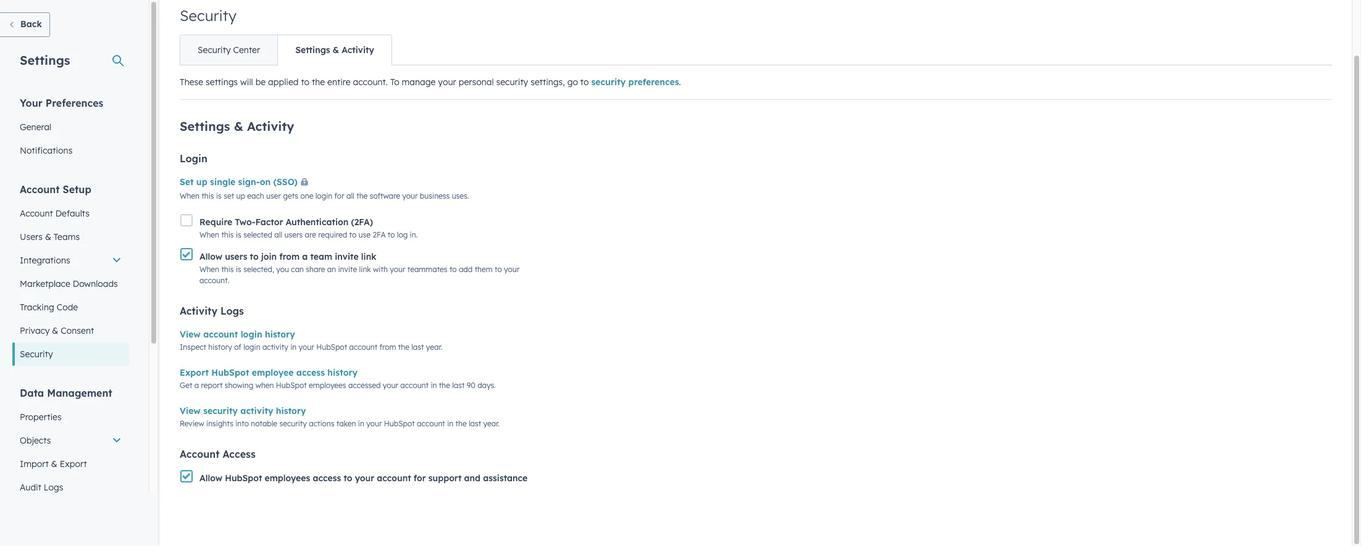 Task type: vqa. For each thing, say whether or not it's contained in the screenshot.
"Company 902" menu
no



Task type: locate. For each thing, give the bounding box(es) containing it.
allow down require
[[199, 251, 222, 262]]

you
[[276, 265, 289, 274]]

your
[[438, 77, 456, 88], [402, 191, 418, 201], [390, 265, 405, 274], [504, 265, 520, 274], [299, 343, 314, 352], [383, 381, 398, 390], [366, 419, 382, 428], [355, 473, 374, 484]]

audit
[[20, 482, 41, 493]]

management
[[47, 387, 112, 400]]

security up insights
[[203, 406, 238, 417]]

view up review
[[180, 406, 201, 417]]

2 horizontal spatial settings
[[295, 44, 330, 56]]

1 view from the top
[[180, 329, 201, 340]]

login up 'of'
[[241, 329, 262, 340]]

1 horizontal spatial for
[[414, 473, 426, 484]]

account up users
[[20, 208, 53, 219]]

allow inside allow users to join from a team invite link when this is selected, you can share an invite link with your teammates to add them to your account.
[[199, 251, 222, 262]]

1 vertical spatial view
[[180, 406, 201, 417]]

history up accessed
[[328, 367, 358, 378]]

allow for allow users to join from a team invite link when this is selected, you can share an invite link with your teammates to add them to your account.
[[199, 251, 222, 262]]

1 vertical spatial a
[[194, 381, 199, 390]]

1 vertical spatial all
[[274, 231, 282, 240]]

activity inside view account login history inspect history of login activity in your hubspot account from the last year.
[[262, 343, 288, 352]]

0 horizontal spatial up
[[196, 177, 207, 188]]

0 horizontal spatial logs
[[44, 482, 63, 493]]

for left support
[[414, 473, 426, 484]]

1 vertical spatial invite
[[338, 265, 357, 274]]

2 allow from the top
[[199, 473, 222, 484]]

activity up inspect
[[180, 305, 217, 317]]

0 horizontal spatial all
[[274, 231, 282, 240]]

up inside button
[[196, 177, 207, 188]]

your up "export hubspot employee access history get a report showing when hubspot employees accessed your account in the last 90 days."
[[299, 343, 314, 352]]

preferences
[[46, 97, 103, 109]]

1 vertical spatial activity
[[240, 406, 273, 417]]

activity
[[262, 343, 288, 352], [240, 406, 273, 417]]

2 horizontal spatial last
[[469, 419, 481, 428]]

your left business
[[402, 191, 418, 201]]

this left the selected,
[[221, 265, 234, 274]]

into
[[235, 419, 249, 428]]

2 view from the top
[[180, 406, 201, 417]]

users up the selected,
[[225, 251, 247, 262]]

allow down the account access
[[199, 473, 222, 484]]

0 vertical spatial users
[[284, 231, 303, 240]]

to left log
[[388, 231, 395, 240]]

the inside view account login history inspect history of login activity in your hubspot account from the last year.
[[398, 343, 409, 352]]

data
[[20, 387, 44, 400]]

2 vertical spatial is
[[236, 265, 241, 274]]

be
[[255, 77, 266, 88]]

objects
[[20, 435, 51, 447]]

& inside 'link'
[[51, 459, 57, 470]]

0 horizontal spatial settings
[[20, 52, 70, 68]]

security up security center
[[180, 6, 237, 25]]

hubspot right the 'taken'
[[384, 419, 415, 428]]

0 horizontal spatial users
[[225, 251, 247, 262]]

objects button
[[12, 429, 129, 453]]

history up the employee
[[265, 329, 295, 340]]

year. inside view account login history inspect history of login activity in your hubspot account from the last year.
[[426, 343, 442, 352]]

1 horizontal spatial all
[[346, 191, 354, 201]]

employees up the view security activity history review insights into notable security actions taken in your hubspot account in the last year.
[[309, 381, 346, 390]]

account up account defaults
[[20, 183, 60, 196]]

access inside "export hubspot employee access history get a report showing when hubspot employees accessed your account in the last 90 days."
[[296, 367, 325, 378]]

settings & activity down will
[[180, 119, 294, 134]]

this down the "single"
[[202, 191, 214, 201]]

1 horizontal spatial account.
[[353, 77, 388, 88]]

logs
[[221, 305, 244, 317], [44, 482, 63, 493]]

1 vertical spatial from
[[380, 343, 396, 352]]

1 vertical spatial login
[[241, 329, 262, 340]]

invite right an at left
[[338, 265, 357, 274]]

data management element
[[12, 387, 129, 500]]

0 vertical spatial activity
[[262, 343, 288, 352]]

in
[[290, 343, 297, 352], [431, 381, 437, 390], [358, 419, 364, 428], [447, 419, 453, 428]]

1 horizontal spatial export
[[180, 367, 209, 378]]

account right accessed
[[400, 381, 429, 390]]

1 vertical spatial year.
[[483, 419, 500, 428]]

this down require
[[221, 231, 234, 240]]

0 vertical spatial year.
[[426, 343, 442, 352]]

teammates
[[407, 265, 447, 274]]

account setup element
[[12, 183, 129, 366]]

in up the employee
[[290, 343, 297, 352]]

history up notable
[[276, 406, 306, 417]]

settings up login
[[180, 119, 230, 134]]

general
[[20, 122, 51, 133]]

export down "objects" "button"
[[60, 459, 87, 470]]

link left with
[[359, 265, 371, 274]]

0 horizontal spatial year.
[[426, 343, 442, 352]]

0 vertical spatial employees
[[309, 381, 346, 390]]

properties link
[[12, 406, 129, 429]]

hubspot up "export hubspot employee access history get a report showing when hubspot employees accessed your account in the last 90 days."
[[316, 343, 347, 352]]

(2fa)
[[351, 217, 373, 228]]

activity up entire
[[342, 44, 374, 56]]

1 horizontal spatial year.
[[483, 419, 500, 428]]

0 horizontal spatial from
[[279, 251, 300, 262]]

0 vertical spatial login
[[315, 191, 332, 201]]

& right the import at bottom left
[[51, 459, 57, 470]]

1 vertical spatial when
[[199, 231, 219, 240]]

selected
[[243, 231, 272, 240]]

0 horizontal spatial settings & activity
[[180, 119, 294, 134]]

allow
[[199, 251, 222, 262], [199, 473, 222, 484]]

privacy & consent
[[20, 325, 94, 337]]

from inside view account login history inspect history of login activity in your hubspot account from the last year.
[[380, 343, 396, 352]]

0 vertical spatial settings & activity
[[295, 44, 374, 56]]

when
[[180, 191, 200, 201], [199, 231, 219, 240], [199, 265, 219, 274]]

0 vertical spatial logs
[[221, 305, 244, 317]]

consent
[[61, 325, 94, 337]]

view up inspect
[[180, 329, 201, 340]]

0 vertical spatial for
[[334, 191, 344, 201]]

an
[[327, 265, 336, 274]]

2 horizontal spatial activity
[[342, 44, 374, 56]]

0 vertical spatial when
[[180, 191, 200, 201]]

settings & activity up entire
[[295, 44, 374, 56]]

employees down notable
[[265, 473, 310, 484]]

settings & activity link
[[277, 35, 392, 65]]

preferences
[[628, 77, 679, 88]]

activity up notable
[[240, 406, 273, 417]]

to left use
[[349, 231, 357, 240]]

this
[[202, 191, 214, 201], [221, 231, 234, 240], [221, 265, 234, 274]]

insights
[[206, 419, 233, 428]]

allow users to join from a team invite link when this is selected, you can share an invite link with your teammates to add them to your account.
[[199, 251, 520, 285]]

security inside security "link"
[[20, 349, 53, 360]]

2 vertical spatial last
[[469, 419, 481, 428]]

0 horizontal spatial export
[[60, 459, 87, 470]]

view
[[180, 329, 201, 340], [180, 406, 201, 417]]

1 horizontal spatial from
[[380, 343, 396, 352]]

access down view account login history inspect history of login activity in your hubspot account from the last year.
[[296, 367, 325, 378]]

& right users
[[45, 232, 51, 243]]

tracking code link
[[12, 296, 129, 319]]

last inside "export hubspot employee access history get a report showing when hubspot employees accessed your account in the last 90 days."
[[452, 381, 465, 390]]

users & teams
[[20, 232, 80, 243]]

settings up entire
[[295, 44, 330, 56]]

personal
[[459, 77, 494, 88]]

activity up the employee
[[262, 343, 288, 352]]

a right get
[[194, 381, 199, 390]]

2 vertical spatial this
[[221, 265, 234, 274]]

your right the 'taken'
[[366, 419, 382, 428]]

to right applied
[[301, 77, 309, 88]]

export up get
[[180, 367, 209, 378]]

import & export link
[[12, 453, 129, 476]]

from
[[279, 251, 300, 262], [380, 343, 396, 352]]

is inside allow users to join from a team invite link when this is selected, you can share an invite link with your teammates to add them to your account.
[[236, 265, 241, 274]]

security right go
[[591, 77, 626, 88]]

logs right audit
[[44, 482, 63, 493]]

users left are
[[284, 231, 303, 240]]

2 vertical spatial activity
[[180, 305, 217, 317]]

is left set
[[216, 191, 222, 201]]

2 vertical spatial when
[[199, 265, 219, 274]]

1 vertical spatial users
[[225, 251, 247, 262]]

0 vertical spatial a
[[302, 251, 308, 262]]

in inside "export hubspot employee access history get a report showing when hubspot employees accessed your account in the last 90 days."
[[431, 381, 437, 390]]

0 vertical spatial activity
[[342, 44, 374, 56]]

when inside allow users to join from a team invite link when this is selected, you can share an invite link with your teammates to add them to your account.
[[199, 265, 219, 274]]

all up (2fa) at the top left of the page
[[346, 191, 354, 201]]

go
[[567, 77, 578, 88]]

0 vertical spatial view
[[180, 329, 201, 340]]

in right the 'taken'
[[358, 419, 364, 428]]

marketplace downloads
[[20, 279, 118, 290]]

your right accessed
[[383, 381, 398, 390]]

1 vertical spatial account
[[20, 208, 53, 219]]

export hubspot employee access history button
[[180, 365, 358, 380]]

1 vertical spatial export
[[60, 459, 87, 470]]

all
[[346, 191, 354, 201], [274, 231, 282, 240]]

account inside "export hubspot employee access history get a report showing when hubspot employees accessed your account in the last 90 days."
[[400, 381, 429, 390]]

invite up an at left
[[335, 251, 359, 262]]

to left add
[[450, 265, 457, 274]]

all inside require two-factor authentication (2fa) when this is selected all users are required to use 2fa to log in.
[[274, 231, 282, 240]]

last
[[412, 343, 424, 352], [452, 381, 465, 390], [469, 419, 481, 428]]

join
[[261, 251, 277, 262]]

when down require
[[199, 231, 219, 240]]

&
[[333, 44, 339, 56], [234, 119, 243, 134], [45, 232, 51, 243], [52, 325, 58, 337], [51, 459, 57, 470]]

team
[[310, 251, 332, 262]]

this inside allow users to join from a team invite link when this is selected, you can share an invite link with your teammates to add them to your account.
[[221, 265, 234, 274]]

& for settings & activity link
[[333, 44, 339, 56]]

security
[[180, 6, 237, 25], [198, 44, 231, 56], [20, 349, 53, 360]]

1 horizontal spatial settings & activity
[[295, 44, 374, 56]]

0 vertical spatial account
[[20, 183, 60, 196]]

a inside "export hubspot employee access history get a report showing when hubspot employees accessed your account in the last 90 days."
[[194, 381, 199, 390]]

the inside "export hubspot employee access history get a report showing when hubspot employees accessed your account in the last 90 days."
[[439, 381, 450, 390]]

0 horizontal spatial account.
[[199, 276, 229, 285]]

navigation
[[180, 35, 392, 65]]

0 vertical spatial invite
[[335, 251, 359, 262]]

security down privacy
[[20, 349, 53, 360]]

last for history
[[469, 419, 481, 428]]

activity down be
[[247, 119, 294, 134]]

security left 'actions'
[[279, 419, 307, 428]]

account left support
[[377, 473, 411, 484]]

logs inside data management element
[[44, 482, 63, 493]]

security left the center
[[198, 44, 231, 56]]

hubspot
[[316, 343, 347, 352], [211, 367, 249, 378], [276, 381, 307, 390], [384, 419, 415, 428], [225, 473, 262, 484]]

history left 'of'
[[208, 343, 232, 352]]

2 vertical spatial account
[[180, 448, 220, 461]]

year. inside the view security activity history review insights into notable security actions taken in your hubspot account in the last year.
[[483, 419, 500, 428]]

& up entire
[[333, 44, 339, 56]]

these settings will be applied to the entire account. to manage your personal security settings, go to security preferences .
[[180, 77, 681, 88]]

require two-factor authentication (2fa) when this is selected all users are required to use 2fa to log in.
[[199, 217, 418, 240]]

0 vertical spatial allow
[[199, 251, 222, 262]]

1 allow from the top
[[199, 251, 222, 262]]

link
[[361, 251, 376, 262], [359, 265, 371, 274]]

0 horizontal spatial last
[[412, 343, 424, 352]]

1 vertical spatial this
[[221, 231, 234, 240]]

logs for activity logs
[[221, 305, 244, 317]]

access down 'actions'
[[313, 473, 341, 484]]

1 vertical spatial security
[[198, 44, 231, 56]]

is down two-
[[236, 231, 241, 240]]

each
[[247, 191, 264, 201]]

view inside the view security activity history review insights into notable security actions taken in your hubspot account in the last year.
[[180, 406, 201, 417]]

security link
[[12, 343, 129, 366]]

notable
[[251, 419, 277, 428]]

0 vertical spatial access
[[296, 367, 325, 378]]

account inside the view security activity history review insights into notable security actions taken in your hubspot account in the last year.
[[417, 419, 445, 428]]

use
[[359, 231, 371, 240]]

user
[[266, 191, 281, 201]]

employee
[[252, 367, 294, 378]]

hubspot inside the view security activity history review insights into notable security actions taken in your hubspot account in the last year.
[[384, 419, 415, 428]]

setup
[[63, 183, 91, 196]]

your inside the view security activity history review insights into notable security actions taken in your hubspot account in the last year.
[[366, 419, 382, 428]]

all down factor
[[274, 231, 282, 240]]

a up can
[[302, 251, 308, 262]]

inspect
[[180, 343, 206, 352]]

accessed
[[348, 381, 381, 390]]

account up support
[[417, 419, 445, 428]]

0 vertical spatial export
[[180, 367, 209, 378]]

year.
[[426, 343, 442, 352], [483, 419, 500, 428]]

0 vertical spatial up
[[196, 177, 207, 188]]

entire
[[327, 77, 351, 88]]

will
[[240, 77, 253, 88]]

1 horizontal spatial a
[[302, 251, 308, 262]]

account.
[[353, 77, 388, 88], [199, 276, 229, 285]]

1 horizontal spatial logs
[[221, 305, 244, 317]]

activity inside the view security activity history review insights into notable security actions taken in your hubspot account in the last year.
[[240, 406, 273, 417]]

for
[[334, 191, 344, 201], [414, 473, 426, 484]]

1 vertical spatial access
[[313, 473, 341, 484]]

selected,
[[243, 265, 274, 274]]

login right one
[[315, 191, 332, 201]]

& right privacy
[[52, 325, 58, 337]]

is left the selected,
[[236, 265, 241, 274]]

tracking
[[20, 302, 54, 313]]

2 vertical spatial login
[[243, 343, 260, 352]]

0 vertical spatial last
[[412, 343, 424, 352]]

1 vertical spatial allow
[[199, 473, 222, 484]]

account down review
[[180, 448, 220, 461]]

1 horizontal spatial up
[[236, 191, 245, 201]]

2 vertical spatial security
[[20, 349, 53, 360]]

1 vertical spatial account.
[[199, 276, 229, 285]]

when down set
[[180, 191, 200, 201]]

1 horizontal spatial activity
[[247, 119, 294, 134]]

account. up the activity logs at the left
[[199, 276, 229, 285]]

from up you at the left of the page
[[279, 251, 300, 262]]

your down the 'taken'
[[355, 473, 374, 484]]

activity logs
[[180, 305, 244, 317]]

last inside the view security activity history review insights into notable security actions taken in your hubspot account in the last year.
[[469, 419, 481, 428]]

login right 'of'
[[243, 343, 260, 352]]

privacy
[[20, 325, 50, 337]]

1 vertical spatial is
[[236, 231, 241, 240]]

1 vertical spatial logs
[[44, 482, 63, 493]]

account access
[[180, 448, 256, 461]]

in left 90
[[431, 381, 437, 390]]

marketplace downloads link
[[12, 272, 129, 296]]

account for account access
[[180, 448, 220, 461]]

to
[[390, 77, 399, 88]]

1 horizontal spatial users
[[284, 231, 303, 240]]

1 vertical spatial last
[[452, 381, 465, 390]]

is
[[216, 191, 222, 201], [236, 231, 241, 240], [236, 265, 241, 274]]

your inside "export hubspot employee access history get a report showing when hubspot employees accessed your account in the last 90 days."
[[383, 381, 398, 390]]

1 vertical spatial link
[[359, 265, 371, 274]]

view account login history link
[[180, 329, 295, 340]]

& inside "link"
[[45, 232, 51, 243]]

when up the activity logs at the left
[[199, 265, 219, 274]]

account. left to at top left
[[353, 77, 388, 88]]

from inside allow users to join from a team invite link when this is selected, you can share an invite link with your teammates to add them to your account.
[[279, 251, 300, 262]]

link up with
[[361, 251, 376, 262]]

from up accessed
[[380, 343, 396, 352]]

view inside view account login history inspect history of login activity in your hubspot account from the last year.
[[180, 329, 201, 340]]

logs up view account login history link
[[221, 305, 244, 317]]

for right one
[[334, 191, 344, 201]]

0 vertical spatial from
[[279, 251, 300, 262]]

0 horizontal spatial a
[[194, 381, 199, 390]]

settings down back
[[20, 52, 70, 68]]

1 horizontal spatial last
[[452, 381, 465, 390]]

(sso)
[[273, 177, 298, 188]]



Task type: describe. For each thing, give the bounding box(es) containing it.
set up single sign-on (sso) button
[[180, 175, 313, 191]]

export inside "export hubspot employee access history get a report showing when hubspot employees accessed your account in the last 90 days."
[[180, 367, 209, 378]]

hubspot down access
[[225, 473, 262, 484]]

allow for allow hubspot employees access to your account for support and assistance
[[199, 473, 222, 484]]

0 horizontal spatial activity
[[180, 305, 217, 317]]

report
[[201, 381, 223, 390]]

in.
[[410, 231, 418, 240]]

the inside the view security activity history review insights into notable security actions taken in your hubspot account in the last year.
[[456, 419, 467, 428]]

settings inside navigation
[[295, 44, 330, 56]]

login
[[180, 153, 208, 165]]

0 vertical spatial is
[[216, 191, 222, 201]]

general link
[[12, 115, 129, 139]]

your right them
[[504, 265, 520, 274]]

0 vertical spatial security
[[180, 6, 237, 25]]

set
[[180, 177, 194, 188]]

security preferences link
[[591, 77, 679, 88]]

account up accessed
[[349, 343, 377, 352]]

1 vertical spatial for
[[414, 473, 426, 484]]

code
[[57, 302, 78, 313]]

& down will
[[234, 119, 243, 134]]

view security activity history review insights into notable security actions taken in your hubspot account in the last year.
[[180, 406, 500, 428]]

add
[[459, 265, 473, 274]]

2fa
[[373, 231, 386, 240]]

import & export
[[20, 459, 87, 470]]

history inside the view security activity history review insights into notable security actions taken in your hubspot account in the last year.
[[276, 406, 306, 417]]

are
[[305, 231, 316, 240]]

hubspot inside view account login history inspect history of login activity in your hubspot account from the last year.
[[316, 343, 347, 352]]

integrations
[[20, 255, 70, 266]]

with
[[373, 265, 388, 274]]

users inside require two-factor authentication (2fa) when this is selected all users are required to use 2fa to log in.
[[284, 231, 303, 240]]

last for access
[[452, 381, 465, 390]]

0 horizontal spatial for
[[334, 191, 344, 201]]

account for account defaults
[[20, 208, 53, 219]]

defaults
[[55, 208, 90, 219]]

actions
[[309, 419, 334, 428]]

software
[[370, 191, 400, 201]]

view security activity history link
[[180, 406, 306, 417]]

account up 'of'
[[203, 329, 238, 340]]

1 vertical spatial up
[[236, 191, 245, 201]]

audit logs
[[20, 482, 63, 493]]

support
[[428, 473, 462, 484]]

notifications
[[20, 145, 73, 156]]

users
[[20, 232, 43, 243]]

your
[[20, 97, 42, 109]]

settings,
[[531, 77, 565, 88]]

properties
[[20, 412, 62, 423]]

integrations button
[[12, 249, 129, 272]]

1 vertical spatial settings & activity
[[180, 119, 294, 134]]

require
[[199, 217, 232, 228]]

0 vertical spatial link
[[361, 251, 376, 262]]

set up single sign-on (sso)
[[180, 177, 300, 188]]

security center link
[[180, 35, 277, 65]]

when
[[255, 381, 274, 390]]

review
[[180, 419, 204, 428]]

security center
[[198, 44, 260, 56]]

1 vertical spatial employees
[[265, 473, 310, 484]]

one
[[300, 191, 313, 201]]

this inside require two-factor authentication (2fa) when this is selected all users are required to use 2fa to log in.
[[221, 231, 234, 240]]

hubspot down the employee
[[276, 381, 307, 390]]

90
[[467, 381, 475, 390]]

access for history
[[296, 367, 325, 378]]

logs for audit logs
[[44, 482, 63, 493]]

account for account setup
[[20, 183, 60, 196]]

account setup
[[20, 183, 91, 196]]

teams
[[54, 232, 80, 243]]

to right go
[[580, 77, 589, 88]]

employees inside "export hubspot employee access history get a report showing when hubspot employees accessed your account in the last 90 days."
[[309, 381, 346, 390]]

factor
[[255, 217, 283, 228]]

log
[[397, 231, 408, 240]]

your preferences element
[[12, 96, 129, 162]]

applied
[[268, 77, 299, 88]]

navigation containing security center
[[180, 35, 392, 65]]

two-
[[235, 217, 255, 228]]

security left settings,
[[496, 77, 528, 88]]

to down the 'taken'
[[344, 473, 352, 484]]

export inside 'link'
[[60, 459, 87, 470]]

account defaults link
[[12, 202, 129, 225]]

history inside "export hubspot employee access history get a report showing when hubspot employees accessed your account in the last 90 days."
[[328, 367, 358, 378]]

to up the selected,
[[250, 251, 259, 262]]

gets
[[283, 191, 298, 201]]

and
[[464, 473, 481, 484]]

required
[[318, 231, 347, 240]]

.
[[679, 77, 681, 88]]

a inside allow users to join from a team invite link when this is selected, you can share an invite link with your teammates to add them to your account.
[[302, 251, 308, 262]]

sign-
[[238, 177, 260, 188]]

set
[[224, 191, 234, 201]]

& for users & teams "link"
[[45, 232, 51, 243]]

your right manage
[[438, 77, 456, 88]]

0 vertical spatial this
[[202, 191, 214, 201]]

last inside view account login history inspect history of login activity in your hubspot account from the last year.
[[412, 343, 424, 352]]

view for view account login history
[[180, 329, 201, 340]]

when inside require two-factor authentication (2fa) when this is selected all users are required to use 2fa to log in.
[[199, 231, 219, 240]]

days.
[[478, 381, 496, 390]]

& for privacy & consent link
[[52, 325, 58, 337]]

hubspot up showing
[[211, 367, 249, 378]]

to right them
[[495, 265, 502, 274]]

authentication
[[286, 217, 349, 228]]

taken
[[336, 419, 356, 428]]

audit logs link
[[12, 476, 129, 500]]

access for to
[[313, 473, 341, 484]]

business
[[420, 191, 450, 201]]

account defaults
[[20, 208, 90, 219]]

downloads
[[73, 279, 118, 290]]

when this is set up each user gets one login for all the software your business uses.
[[180, 191, 469, 201]]

back link
[[0, 12, 50, 37]]

share
[[306, 265, 325, 274]]

in inside view account login history inspect history of login activity in your hubspot account from the last year.
[[290, 343, 297, 352]]

account. inside allow users to join from a team invite link when this is selected, you can share an invite link with your teammates to add them to your account.
[[199, 276, 229, 285]]

users & teams link
[[12, 225, 129, 249]]

view for view security activity history
[[180, 406, 201, 417]]

1 horizontal spatial settings
[[180, 119, 230, 134]]

is inside require two-factor authentication (2fa) when this is selected all users are required to use 2fa to log in.
[[236, 231, 241, 240]]

activity inside navigation
[[342, 44, 374, 56]]

showing
[[225, 381, 253, 390]]

tracking code
[[20, 302, 78, 313]]

of
[[234, 343, 241, 352]]

your inside view account login history inspect history of login activity in your hubspot account from the last year.
[[299, 343, 314, 352]]

settings
[[206, 77, 238, 88]]

0 vertical spatial all
[[346, 191, 354, 201]]

0 vertical spatial account.
[[353, 77, 388, 88]]

& for import & export 'link'
[[51, 459, 57, 470]]

single
[[210, 177, 235, 188]]

your preferences
[[20, 97, 103, 109]]

them
[[475, 265, 493, 274]]

in up support
[[447, 419, 453, 428]]

1 vertical spatial activity
[[247, 119, 294, 134]]

security inside security center link
[[198, 44, 231, 56]]

import
[[20, 459, 49, 470]]

users inside allow users to join from a team invite link when this is selected, you can share an invite link with your teammates to add them to your account.
[[225, 251, 247, 262]]

export hubspot employee access history get a report showing when hubspot employees accessed your account in the last 90 days.
[[180, 367, 496, 390]]

your right with
[[390, 265, 405, 274]]

get
[[180, 381, 192, 390]]



